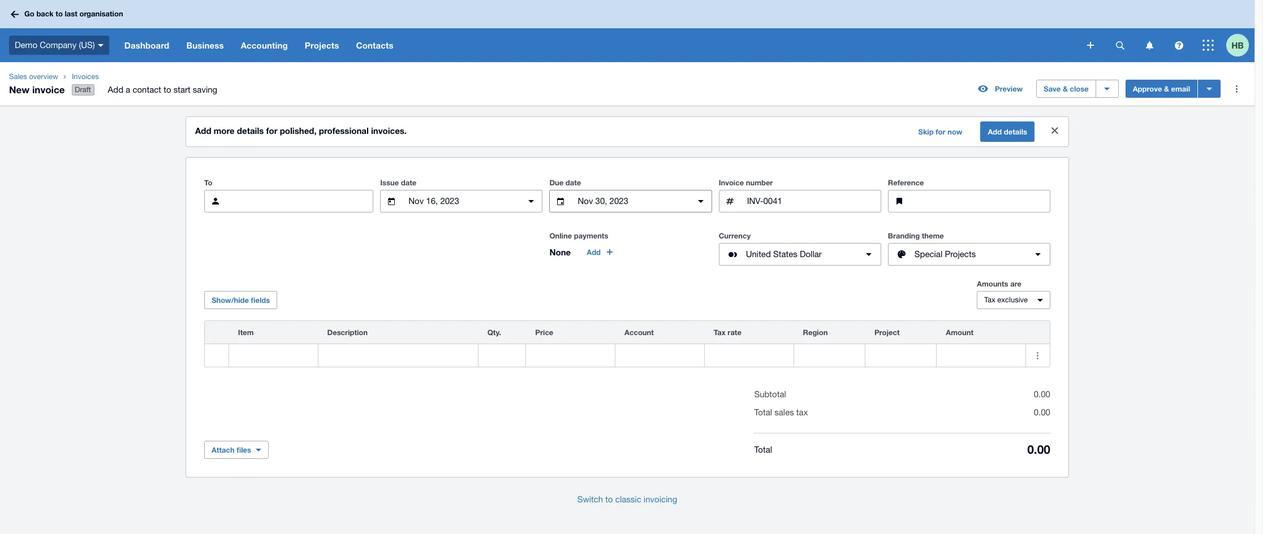 Task type: locate. For each thing, give the bounding box(es) containing it.
tax
[[796, 408, 808, 418]]

0 horizontal spatial projects
[[305, 40, 339, 50]]

1 date from the left
[[401, 178, 416, 187]]

accounting button
[[232, 28, 296, 62]]

0 vertical spatial total
[[754, 408, 772, 418]]

amounts
[[977, 280, 1008, 289]]

1 vertical spatial total
[[754, 445, 772, 455]]

1 horizontal spatial tax
[[984, 296, 995, 304]]

a
[[126, 85, 130, 95]]

start
[[173, 85, 190, 95]]

1 horizontal spatial projects
[[945, 250, 976, 259]]

hb button
[[1226, 28, 1255, 62]]

switch to classic invoicing
[[577, 495, 677, 505]]

1 horizontal spatial date
[[566, 178, 581, 187]]

add right now
[[988, 127, 1002, 136]]

for left polished,
[[266, 126, 277, 136]]

more date options image
[[520, 190, 543, 213], [689, 190, 712, 213]]

preview button
[[971, 80, 1030, 98]]

add button
[[580, 243, 621, 261]]

more
[[214, 126, 235, 136]]

tax inside invoice line item list element
[[714, 328, 726, 337]]

& left "email"
[[1164, 84, 1169, 93]]

account
[[625, 328, 654, 337]]

add inside button
[[988, 127, 1002, 136]]

attach files button
[[204, 441, 269, 459]]

svg image
[[1203, 40, 1214, 51], [1116, 41, 1124, 49], [1175, 41, 1183, 49], [98, 44, 103, 47]]

close image
[[1044, 119, 1066, 142]]

2 vertical spatial to
[[605, 495, 613, 505]]

2 total from the top
[[754, 445, 772, 455]]

details inside button
[[1004, 127, 1027, 136]]

svg image up close
[[1087, 42, 1094, 49]]

0.00 for total sales tax
[[1034, 408, 1050, 418]]

tax
[[984, 296, 995, 304], [714, 328, 726, 337]]

total down total sales tax
[[754, 445, 772, 455]]

& inside button
[[1164, 84, 1169, 93]]

tax rate
[[714, 328, 742, 337]]

0.00 for subtotal
[[1034, 390, 1050, 399]]

1 vertical spatial projects
[[945, 250, 976, 259]]

business button
[[178, 28, 232, 62]]

email
[[1171, 84, 1190, 93]]

company
[[40, 40, 76, 50]]

1 horizontal spatial for
[[936, 127, 946, 136]]

2 more date options image from the left
[[689, 190, 712, 213]]

due
[[550, 178, 564, 187]]

add a contact to start saving
[[108, 85, 217, 95]]

now
[[948, 127, 962, 136]]

& right save
[[1063, 84, 1068, 93]]

1 horizontal spatial more date options image
[[689, 190, 712, 213]]

to left last
[[56, 9, 63, 18]]

go
[[24, 9, 34, 18]]

to right switch
[[605, 495, 613, 505]]

to left start
[[164, 85, 171, 95]]

0 horizontal spatial to
[[56, 9, 63, 18]]

tax inside popup button
[[984, 296, 995, 304]]

switch
[[577, 495, 603, 505]]

add down the payments
[[587, 248, 601, 257]]

add for add
[[587, 248, 601, 257]]

0.00
[[1034, 390, 1050, 399], [1034, 408, 1050, 418], [1027, 443, 1050, 457]]

date right issue at the top left of the page
[[401, 178, 416, 187]]

demo company (us) button
[[0, 28, 116, 62]]

1 horizontal spatial svg image
[[1087, 42, 1094, 49]]

2 & from the left
[[1164, 84, 1169, 93]]

add inside button
[[587, 248, 601, 257]]

1 more date options image from the left
[[520, 190, 543, 213]]

organisation
[[79, 9, 123, 18]]

add more details for polished, professional invoices.
[[195, 126, 407, 136]]

contact element
[[204, 190, 373, 213]]

1 vertical spatial 0.00
[[1034, 408, 1050, 418]]

invoice line item list element
[[204, 321, 1050, 368]]

projects left contacts
[[305, 40, 339, 50]]

description
[[327, 328, 368, 337]]

add for add more details for polished, professional invoices.
[[195, 126, 211, 136]]

0 vertical spatial tax
[[984, 296, 995, 304]]

for left now
[[936, 127, 946, 136]]

0 vertical spatial projects
[[305, 40, 339, 50]]

navigation containing dashboard
[[116, 28, 1079, 62]]

total
[[754, 408, 772, 418], [754, 445, 772, 455]]

2 horizontal spatial to
[[605, 495, 613, 505]]

1 total from the top
[[754, 408, 772, 418]]

0 horizontal spatial svg image
[[11, 10, 19, 18]]

svg image up approve
[[1146, 41, 1153, 49]]

tax down amounts
[[984, 296, 995, 304]]

add for add a contact to start saving
[[108, 85, 123, 95]]

&
[[1063, 84, 1068, 93], [1164, 84, 1169, 93]]

0 vertical spatial 0.00
[[1034, 390, 1050, 399]]

date for due date
[[566, 178, 581, 187]]

demo company (us)
[[15, 40, 95, 50]]

for inside button
[[936, 127, 946, 136]]

more line item options image
[[1026, 345, 1049, 367]]

close
[[1070, 84, 1089, 93]]

total down subtotal
[[754, 408, 772, 418]]

2 date from the left
[[566, 178, 581, 187]]

svg image inside demo company (us) popup button
[[98, 44, 103, 47]]

None field
[[229, 345, 318, 367]]

Amount field
[[937, 345, 1026, 367]]

details
[[237, 126, 264, 136], [1004, 127, 1027, 136]]

1 vertical spatial to
[[164, 85, 171, 95]]

1 horizontal spatial &
[[1164, 84, 1169, 93]]

0 horizontal spatial &
[[1063, 84, 1068, 93]]

add left a
[[108, 85, 123, 95]]

banner containing hb
[[0, 0, 1255, 62]]

total for total sales tax
[[754, 408, 772, 418]]

banner
[[0, 0, 1255, 62]]

saving
[[193, 85, 217, 95]]

0 horizontal spatial more date options image
[[520, 190, 543, 213]]

1 & from the left
[[1063, 84, 1068, 93]]

0 vertical spatial to
[[56, 9, 63, 18]]

go back to last organisation
[[24, 9, 123, 18]]

svg image
[[11, 10, 19, 18], [1146, 41, 1153, 49], [1087, 42, 1094, 49]]

to inside go back to last organisation link
[[56, 9, 63, 18]]

more date options image for due date
[[689, 190, 712, 213]]

add
[[108, 85, 123, 95], [195, 126, 211, 136], [988, 127, 1002, 136], [587, 248, 601, 257]]

0 horizontal spatial date
[[401, 178, 416, 187]]

special projects button
[[888, 243, 1050, 266]]

branding theme
[[888, 231, 944, 240]]

item
[[238, 328, 254, 337]]

for
[[266, 126, 277, 136], [936, 127, 946, 136]]

details left close image at the top
[[1004, 127, 1027, 136]]

details right more
[[237, 126, 264, 136]]

projects right special
[[945, 250, 976, 259]]

sales
[[775, 408, 794, 418]]

Quantity field
[[478, 345, 526, 367]]

go back to last organisation link
[[7, 4, 130, 24]]

1 vertical spatial tax
[[714, 328, 726, 337]]

svg image left go
[[11, 10, 19, 18]]

invoices
[[72, 72, 99, 81]]

issue date
[[380, 178, 416, 187]]

0 horizontal spatial tax
[[714, 328, 726, 337]]

0 horizontal spatial details
[[237, 126, 264, 136]]

skip
[[918, 127, 934, 136]]

special projects
[[915, 250, 976, 259]]

date right the due
[[566, 178, 581, 187]]

navigation
[[116, 28, 1079, 62]]

switch to classic invoicing button
[[568, 489, 686, 511]]

add left more
[[195, 126, 211, 136]]

contacts
[[356, 40, 394, 50]]

dashboard link
[[116, 28, 178, 62]]

tax left rate
[[714, 328, 726, 337]]

& inside "button"
[[1063, 84, 1068, 93]]

more line item options element
[[1026, 321, 1050, 344]]

subtotal
[[754, 390, 786, 399]]

1 horizontal spatial details
[[1004, 127, 1027, 136]]

invoice number element
[[719, 190, 881, 213]]

invoicing
[[644, 495, 677, 505]]



Task type: vqa. For each thing, say whether or not it's contained in the screenshot.
"to" in Switch to classic invoicing button
yes



Task type: describe. For each thing, give the bounding box(es) containing it.
last
[[65, 9, 77, 18]]

files
[[237, 446, 251, 455]]

skip for now button
[[912, 123, 969, 141]]

sales
[[9, 72, 27, 81]]

due date
[[550, 178, 581, 187]]

2 vertical spatial 0.00
[[1027, 443, 1050, 457]]

Price field
[[526, 345, 615, 367]]

1 horizontal spatial to
[[164, 85, 171, 95]]

sales overview link
[[5, 71, 63, 83]]

dollar
[[800, 250, 822, 259]]

project
[[875, 328, 900, 337]]

amounts are
[[977, 280, 1022, 289]]

preview
[[995, 84, 1023, 93]]

Invoice number text field
[[746, 191, 881, 212]]

online payments
[[550, 231, 608, 240]]

fields
[[251, 296, 270, 305]]

accounting
[[241, 40, 288, 50]]

contacts button
[[348, 28, 402, 62]]

theme
[[922, 231, 944, 240]]

& for close
[[1063, 84, 1068, 93]]

0 horizontal spatial for
[[266, 126, 277, 136]]

Reference text field
[[915, 191, 1050, 212]]

more invoice options image
[[1225, 78, 1248, 100]]

classic
[[615, 495, 641, 505]]

approve & email button
[[1126, 80, 1198, 98]]

hb
[[1232, 40, 1244, 50]]

professional
[[319, 126, 369, 136]]

invoices.
[[371, 126, 407, 136]]

tax for tax rate
[[714, 328, 726, 337]]

invoice number
[[719, 178, 773, 187]]

region
[[803, 328, 828, 337]]

svg image inside go back to last organisation link
[[11, 10, 19, 18]]

invoices link
[[67, 71, 226, 83]]

save & close button
[[1036, 80, 1096, 98]]

sales overview
[[9, 72, 58, 81]]

draft
[[75, 85, 91, 94]]

currency
[[719, 231, 751, 240]]

new
[[9, 83, 30, 95]]

price
[[535, 328, 553, 337]]

add details button
[[981, 122, 1035, 142]]

2 horizontal spatial svg image
[[1146, 41, 1153, 49]]

tax exclusive
[[984, 296, 1028, 304]]

projects inside popup button
[[305, 40, 339, 50]]

branding
[[888, 231, 920, 240]]

& for email
[[1164, 84, 1169, 93]]

contact
[[133, 85, 161, 95]]

invoice
[[719, 178, 744, 187]]

save & close
[[1044, 84, 1089, 93]]

amount
[[946, 328, 974, 337]]

united states dollar button
[[719, 243, 881, 266]]

business
[[186, 40, 224, 50]]

Inventory item text field
[[229, 345, 318, 367]]

tax exclusive button
[[977, 291, 1050, 309]]

states
[[773, 250, 797, 259]]

reference
[[888, 178, 924, 187]]

are
[[1010, 280, 1022, 289]]

approve
[[1133, 84, 1162, 93]]

special
[[915, 250, 943, 259]]

payments
[[574, 231, 608, 240]]

projects button
[[296, 28, 348, 62]]

overview
[[29, 72, 58, 81]]

To text field
[[231, 191, 373, 212]]

attach
[[212, 446, 235, 455]]

Issue date text field
[[407, 191, 516, 212]]

add details
[[988, 127, 1027, 136]]

new invoice
[[9, 83, 65, 95]]

number
[[746, 178, 773, 187]]

to
[[204, 178, 212, 187]]

add for add details
[[988, 127, 1002, 136]]

total for total
[[754, 445, 772, 455]]

united
[[746, 250, 771, 259]]

add more details for polished, professional invoices. status
[[186, 117, 1069, 147]]

more date options image for issue date
[[520, 190, 543, 213]]

online
[[550, 231, 572, 240]]

show/hide fields button
[[204, 291, 277, 309]]

save
[[1044, 84, 1061, 93]]

polished,
[[280, 126, 317, 136]]

rate
[[728, 328, 742, 337]]

tax for tax exclusive
[[984, 296, 995, 304]]

total sales tax
[[754, 408, 808, 418]]

dashboard
[[124, 40, 169, 50]]

exclusive
[[997, 296, 1028, 304]]

united states dollar
[[746, 250, 822, 259]]

Due date text field
[[577, 191, 685, 212]]

projects inside popup button
[[945, 250, 976, 259]]

show/hide
[[212, 296, 249, 305]]

issue
[[380, 178, 399, 187]]

demo
[[15, 40, 37, 50]]

attach files
[[212, 446, 251, 455]]

qty.
[[487, 328, 501, 337]]

show/hide fields
[[212, 296, 270, 305]]

date for issue date
[[401, 178, 416, 187]]

skip for now
[[918, 127, 962, 136]]

approve & email
[[1133, 84, 1190, 93]]

none
[[550, 247, 571, 257]]

back
[[36, 9, 54, 18]]

to inside switch to classic invoicing "button"
[[605, 495, 613, 505]]



